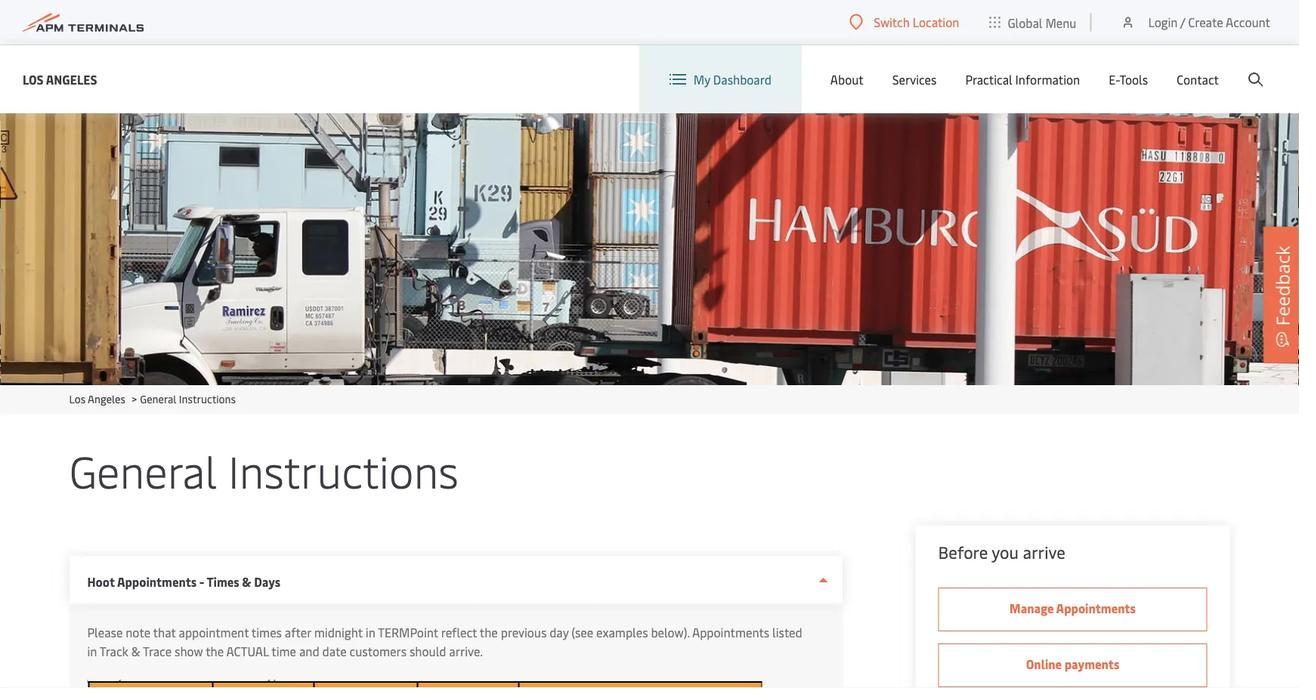 Task type: describe. For each thing, give the bounding box(es) containing it.
and
[[299, 644, 319, 660]]

times
[[207, 574, 239, 590]]

manage
[[1010, 601, 1054, 617]]

previous
[[501, 625, 547, 641]]

-
[[199, 574, 204, 590]]

after
[[285, 625, 311, 641]]

online
[[1026, 656, 1062, 673]]

manage appointments
[[1010, 601, 1136, 617]]

switch location button
[[850, 14, 959, 30]]

reflect
[[441, 625, 477, 641]]

practical
[[966, 71, 1013, 87]]

time
[[272, 644, 296, 660]]

dashboard
[[713, 71, 772, 87]]

please note that appointment times after midnight in termpoint reflect the previous day (see examples below). appointments listed in track & trace show the actual time and date customers should arrive.
[[87, 625, 803, 660]]

should
[[410, 644, 446, 660]]

1 vertical spatial general
[[69, 440, 217, 500]]

e-
[[1109, 71, 1120, 87]]

feedback
[[1270, 246, 1295, 326]]

customers
[[350, 644, 407, 660]]

los for los angeles
[[23, 71, 44, 87]]

information
[[1016, 71, 1080, 87]]

below).
[[651, 625, 690, 641]]

services
[[892, 71, 937, 87]]

0 vertical spatial instructions
[[179, 392, 236, 406]]

days
[[254, 574, 281, 590]]

please
[[87, 625, 123, 641]]

that
[[153, 625, 176, 641]]

contact button
[[1177, 45, 1219, 113]]

0 vertical spatial general
[[140, 392, 176, 406]]

1 vertical spatial the
[[206, 644, 224, 660]]

hoot appointments - times & days button
[[69, 556, 843, 605]]

listed
[[773, 625, 803, 641]]

hoot
[[87, 574, 115, 590]]

los for los angeles > general instructions
[[69, 392, 85, 406]]

1 horizontal spatial the
[[480, 625, 498, 641]]

services button
[[892, 45, 937, 113]]

my dashboard
[[694, 71, 772, 87]]

online payments link
[[938, 644, 1207, 688]]

angeles for los angeles
[[46, 71, 97, 87]]

contact
[[1177, 71, 1219, 87]]

global menu
[[1008, 14, 1077, 30]]

(see
[[572, 625, 594, 641]]

>
[[132, 392, 137, 406]]

switch
[[874, 14, 910, 30]]

times
[[252, 625, 282, 641]]

general instructions
[[69, 440, 459, 500]]

show
[[175, 644, 203, 660]]

payments
[[1065, 656, 1120, 673]]

1 vertical spatial los angeles link
[[69, 392, 125, 406]]

before you arrive
[[938, 541, 1066, 563]]



Task type: vqa. For each thing, say whether or not it's contained in the screenshot.
Track
yes



Task type: locate. For each thing, give the bounding box(es) containing it.
angeles for los angeles > general instructions
[[88, 392, 125, 406]]

switch location
[[874, 14, 959, 30]]

date
[[322, 644, 347, 660]]

appointments left -
[[117, 574, 197, 590]]

the right reflect
[[480, 625, 498, 641]]

appointments up payments
[[1056, 601, 1136, 617]]

0 vertical spatial los
[[23, 71, 44, 87]]

location
[[913, 14, 959, 30]]

hoot appointments - times & days element
[[69, 605, 843, 689]]

1 vertical spatial in
[[87, 644, 97, 660]]

0 horizontal spatial the
[[206, 644, 224, 660]]

arrive
[[1023, 541, 1066, 563]]

arrive.
[[449, 644, 483, 660]]

0 horizontal spatial in
[[87, 644, 97, 660]]

my dashboard button
[[670, 45, 772, 113]]

1 horizontal spatial los
[[69, 392, 85, 406]]

230703 image
[[87, 680, 762, 689]]

about button
[[831, 45, 864, 113]]

0 vertical spatial &
[[242, 574, 251, 590]]

you
[[992, 541, 1019, 563]]

appointment
[[179, 625, 249, 641]]

about
[[831, 71, 864, 87]]

& inside please note that appointment times after midnight in termpoint reflect the previous day (see examples below). appointments listed in track & trace show the actual time and date customers should arrive.
[[131, 644, 140, 660]]

&
[[242, 574, 251, 590], [131, 644, 140, 660]]

in up customers
[[366, 625, 375, 641]]

general down >
[[69, 440, 217, 500]]

driver information image
[[0, 113, 1299, 385]]

e-tools button
[[1109, 45, 1148, 113]]

global menu button
[[975, 0, 1092, 45]]

in
[[366, 625, 375, 641], [87, 644, 97, 660]]

los angeles link
[[23, 70, 97, 89], [69, 392, 125, 406]]

actual
[[226, 644, 269, 660]]

1 horizontal spatial in
[[366, 625, 375, 641]]

0 horizontal spatial los
[[23, 71, 44, 87]]

practical information button
[[966, 45, 1080, 113]]

1 horizontal spatial appointments
[[692, 625, 770, 641]]

0 vertical spatial appointments
[[117, 574, 197, 590]]

0 vertical spatial angeles
[[46, 71, 97, 87]]

create
[[1188, 14, 1223, 30]]

1 vertical spatial appointments
[[1056, 601, 1136, 617]]

2 horizontal spatial appointments
[[1056, 601, 1136, 617]]

appointments inside hoot appointments - times & days dropdown button
[[117, 574, 197, 590]]

los
[[23, 71, 44, 87], [69, 392, 85, 406]]

los angeles
[[23, 71, 97, 87]]

my
[[694, 71, 710, 87]]

0 vertical spatial los angeles link
[[23, 70, 97, 89]]

day
[[550, 625, 569, 641]]

in left the track
[[87, 644, 97, 660]]

1 vertical spatial angeles
[[88, 392, 125, 406]]

login
[[1148, 14, 1178, 30]]

menu
[[1046, 14, 1077, 30]]

0 horizontal spatial appointments
[[117, 574, 197, 590]]

e-tools
[[1109, 71, 1148, 87]]

& down note
[[131, 644, 140, 660]]

appointments for manage
[[1056, 601, 1136, 617]]

0 vertical spatial the
[[480, 625, 498, 641]]

2 vertical spatial appointments
[[692, 625, 770, 641]]

before
[[938, 541, 988, 563]]

los angeles > general instructions
[[69, 392, 236, 406]]

appointments
[[117, 574, 197, 590], [1056, 601, 1136, 617], [692, 625, 770, 641]]

1 vertical spatial &
[[131, 644, 140, 660]]

appointments left listed
[[692, 625, 770, 641]]

the
[[480, 625, 498, 641], [206, 644, 224, 660]]

note
[[126, 625, 150, 641]]

appointments for hoot
[[117, 574, 197, 590]]

manage appointments link
[[938, 588, 1207, 632]]

the down appointment on the left of the page
[[206, 644, 224, 660]]

termpoint
[[378, 625, 438, 641]]

global
[[1008, 14, 1043, 30]]

general right >
[[140, 392, 176, 406]]

online payments
[[1026, 656, 1120, 673]]

examples
[[596, 625, 648, 641]]

tools
[[1120, 71, 1148, 87]]

& inside dropdown button
[[242, 574, 251, 590]]

login / create account link
[[1120, 0, 1271, 45]]

general
[[140, 392, 176, 406], [69, 440, 217, 500]]

1 horizontal spatial &
[[242, 574, 251, 590]]

trace
[[143, 644, 172, 660]]

appointments inside manage appointments link
[[1056, 601, 1136, 617]]

instructions
[[179, 392, 236, 406], [228, 440, 459, 500]]

1 vertical spatial los
[[69, 392, 85, 406]]

account
[[1226, 14, 1271, 30]]

0 horizontal spatial &
[[131, 644, 140, 660]]

/
[[1180, 14, 1185, 30]]

practical information
[[966, 71, 1080, 87]]

hoot appointments - times & days
[[87, 574, 281, 590]]

login / create account
[[1148, 14, 1271, 30]]

0 vertical spatial in
[[366, 625, 375, 641]]

feedback button
[[1264, 227, 1299, 363]]

1 vertical spatial instructions
[[228, 440, 459, 500]]

& left the days
[[242, 574, 251, 590]]

angeles
[[46, 71, 97, 87], [88, 392, 125, 406]]

track
[[100, 644, 128, 660]]

midnight
[[314, 625, 363, 641]]

appointments inside please note that appointment times after midnight in termpoint reflect the previous day (see examples below). appointments listed in track & trace show the actual time and date customers should arrive.
[[692, 625, 770, 641]]



